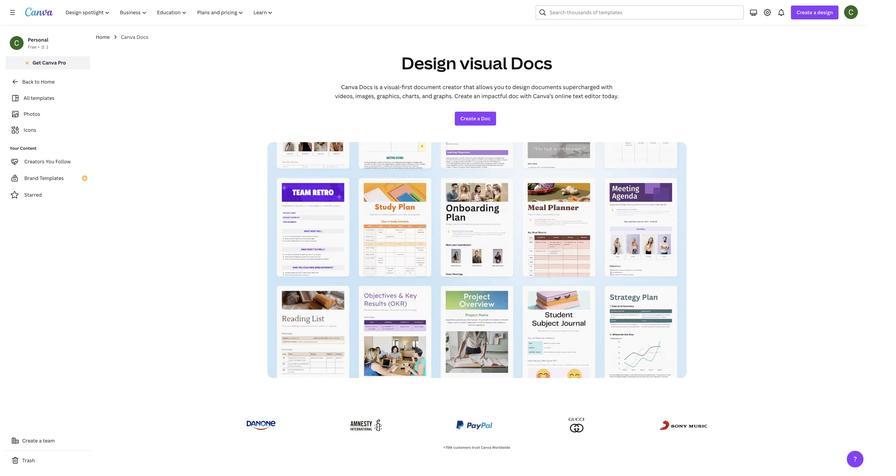 Task type: vqa. For each thing, say whether or not it's contained in the screenshot.
design to the top
yes



Task type: locate. For each thing, give the bounding box(es) containing it.
0 horizontal spatial home
[[41, 78, 55, 85]]

design up doc
[[513, 83, 530, 91]]

design inside dropdown button
[[818, 9, 833, 16]]

back to home
[[22, 78, 55, 85]]

first
[[402, 83, 412, 91]]

2 horizontal spatial docs
[[511, 52, 552, 74]]

worldwide
[[492, 445, 510, 450]]

canva docs
[[121, 34, 148, 40]]

back to home link
[[6, 75, 90, 89]]

brand templates
[[24, 175, 64, 181]]

trash
[[22, 457, 35, 464]]

team
[[43, 438, 55, 444]]

design
[[402, 52, 456, 74]]

amnesty international image
[[349, 417, 383, 434]]

and
[[422, 92, 432, 100]]

pro
[[58, 59, 66, 66]]

creator
[[443, 83, 462, 91]]

images,
[[355, 92, 375, 100]]

a
[[814, 9, 816, 16], [380, 83, 383, 91], [477, 115, 480, 122], [39, 438, 42, 444]]

1 horizontal spatial with
[[601, 83, 613, 91]]

1 horizontal spatial to
[[506, 83, 511, 91]]

docs inside canva docs is a visual-first document creator that allows you to design documents supercharged with videos, images, graphics, charts, and graphs. create an impactful doc with canva's online text editor today.
[[359, 83, 373, 91]]

canva left pro
[[42, 59, 57, 66]]

back
[[22, 78, 33, 85]]

allows
[[476, 83, 493, 91]]

customers
[[453, 445, 471, 450]]

home link
[[96, 33, 110, 41]]

to right the you
[[506, 83, 511, 91]]

design left christina overa image
[[818, 9, 833, 16]]

1 vertical spatial home
[[41, 78, 55, 85]]

documents
[[531, 83, 562, 91]]

trust
[[472, 445, 480, 450]]

online
[[555, 92, 572, 100]]

to
[[35, 78, 40, 85], [506, 83, 511, 91]]

icons
[[24, 127, 36, 133]]

visual
[[460, 52, 507, 74]]

0 horizontal spatial with
[[520, 92, 532, 100]]

canva
[[121, 34, 135, 40], [42, 59, 57, 66], [341, 83, 358, 91], [481, 445, 491, 450]]

a inside button
[[39, 438, 42, 444]]

templates
[[40, 175, 64, 181]]

follow
[[56, 158, 71, 165]]

an
[[474, 92, 480, 100]]

create inside dropdown button
[[797, 9, 813, 16]]

videos,
[[335, 92, 354, 100]]

visual-
[[384, 83, 402, 91]]

1 horizontal spatial docs
[[359, 83, 373, 91]]

1 vertical spatial docs
[[511, 52, 552, 74]]

create
[[797, 9, 813, 16], [454, 92, 472, 100], [460, 115, 476, 122], [22, 438, 38, 444]]

docs for canva docs
[[137, 34, 148, 40]]

docs
[[137, 34, 148, 40], [511, 52, 552, 74], [359, 83, 373, 91]]

canva right trust
[[481, 445, 491, 450]]

all templates link
[[10, 92, 86, 105]]

free •
[[28, 44, 40, 50]]

1 vertical spatial with
[[520, 92, 532, 100]]

graphics,
[[377, 92, 401, 100]]

0 horizontal spatial docs
[[137, 34, 148, 40]]

christina overa image
[[844, 5, 858, 19]]

photos link
[[10, 108, 86, 121]]

free
[[28, 44, 37, 50]]

get canva pro
[[32, 59, 66, 66]]

1 vertical spatial design
[[513, 83, 530, 91]]

with up today. at the right
[[601, 83, 613, 91]]

to right 'back'
[[35, 78, 40, 85]]

0 vertical spatial design
[[818, 9, 833, 16]]

trash link
[[6, 454, 90, 468]]

canva up videos,
[[341, 83, 358, 91]]

0 vertical spatial docs
[[137, 34, 148, 40]]

home left canva docs
[[96, 34, 110, 40]]

a for create a doc
[[477, 115, 480, 122]]

0 vertical spatial home
[[96, 34, 110, 40]]

0 horizontal spatial design
[[513, 83, 530, 91]]

with right doc
[[520, 92, 532, 100]]

1 horizontal spatial design
[[818, 9, 833, 16]]

None search field
[[536, 6, 744, 19]]

starred link
[[6, 188, 90, 202]]

editor
[[585, 92, 601, 100]]

today.
[[602, 92, 619, 100]]

create a team
[[22, 438, 55, 444]]

canva's
[[533, 92, 554, 100]]

a for create a team
[[39, 438, 42, 444]]

+75m
[[444, 445, 452, 450]]

sony music image
[[659, 417, 709, 434]]

creators you follow link
[[6, 155, 90, 169]]

design
[[818, 9, 833, 16], [513, 83, 530, 91]]

with
[[601, 83, 613, 91], [520, 92, 532, 100]]

is
[[374, 83, 378, 91]]

2 vertical spatial docs
[[359, 83, 373, 91]]

create a design button
[[791, 6, 839, 19]]

create inside button
[[22, 438, 38, 444]]

create inside canva docs is a visual-first document creator that allows you to design documents supercharged with videos, images, graphics, charts, and graphs. create an impactful doc with canva's online text editor today.
[[454, 92, 472, 100]]

a inside dropdown button
[[814, 9, 816, 16]]

brand templates link
[[6, 171, 90, 185]]

home up all templates link
[[41, 78, 55, 85]]

home
[[96, 34, 110, 40], [41, 78, 55, 85]]



Task type: describe. For each thing, give the bounding box(es) containing it.
1
[[46, 44, 48, 50]]

charts,
[[402, 92, 421, 100]]

design inside canva docs is a visual-first document creator that allows you to design documents supercharged with videos, images, graphics, charts, and graphs. create an impactful doc with canva's online text editor today.
[[513, 83, 530, 91]]

you
[[46, 158, 54, 165]]

text
[[573, 92, 583, 100]]

doc
[[481, 115, 491, 122]]

design visual docs
[[402, 52, 552, 74]]

danone image
[[245, 417, 277, 434]]

get canva pro button
[[6, 56, 90, 69]]

brand
[[24, 175, 38, 181]]

impactful
[[482, 92, 507, 100]]

create a doc
[[460, 115, 491, 122]]

templates
[[31, 95, 54, 101]]

create a doc link
[[455, 112, 496, 126]]

create for create a design
[[797, 9, 813, 16]]

docs for canva docs is a visual-first document creator that allows you to design documents supercharged with videos, images, graphics, charts, and graphs. create an impactful doc with canva's online text editor today.
[[359, 83, 373, 91]]

get
[[32, 59, 41, 66]]

creators
[[24, 158, 45, 165]]

doc
[[509, 92, 519, 100]]

a inside canva docs is a visual-first document creator that allows you to design documents supercharged with videos, images, graphics, charts, and graphs. create an impactful doc with canva's online text editor today.
[[380, 83, 383, 91]]

creators you follow
[[24, 158, 71, 165]]

•
[[38, 44, 40, 50]]

content
[[20, 145, 37, 151]]

Search search field
[[550, 6, 740, 19]]

create a team button
[[6, 434, 90, 448]]

photos
[[24, 111, 40, 117]]

1 horizontal spatial home
[[96, 34, 110, 40]]

icons link
[[10, 124, 86, 137]]

all templates
[[24, 95, 54, 101]]

gucci image
[[566, 417, 588, 434]]

starred
[[24, 192, 42, 198]]

create a design
[[797, 9, 833, 16]]

your
[[10, 145, 19, 151]]

all
[[24, 95, 30, 101]]

top level navigation element
[[61, 6, 279, 19]]

personal
[[28, 36, 48, 43]]

0 vertical spatial with
[[601, 83, 613, 91]]

document
[[414, 83, 441, 91]]

you
[[494, 83, 504, 91]]

that
[[464, 83, 475, 91]]

graphs.
[[434, 92, 453, 100]]

canva inside canva docs is a visual-first document creator that allows you to design documents supercharged with videos, images, graphics, charts, and graphs. create an impactful doc with canva's online text editor today.
[[341, 83, 358, 91]]

to inside canva docs is a visual-first document creator that allows you to design documents supercharged with videos, images, graphics, charts, and graphs. create an impactful doc with canva's online text editor today.
[[506, 83, 511, 91]]

trusted by element
[[237, 413, 717, 438]]

supercharged
[[563, 83, 600, 91]]

canva docs is a visual-first document creator that allows you to design documents supercharged with videos, images, graphics, charts, and graphs. create an impactful doc with canva's online text editor today.
[[335, 83, 619, 100]]

+75m customers trust canva worldwide
[[444, 445, 510, 450]]

canva inside button
[[42, 59, 57, 66]]

a for create a design
[[814, 9, 816, 16]]

0 horizontal spatial to
[[35, 78, 40, 85]]

paypal image
[[455, 417, 495, 434]]

your content
[[10, 145, 37, 151]]

create for create a doc
[[460, 115, 476, 122]]

create for create a team
[[22, 438, 38, 444]]

canva right home link
[[121, 34, 135, 40]]



